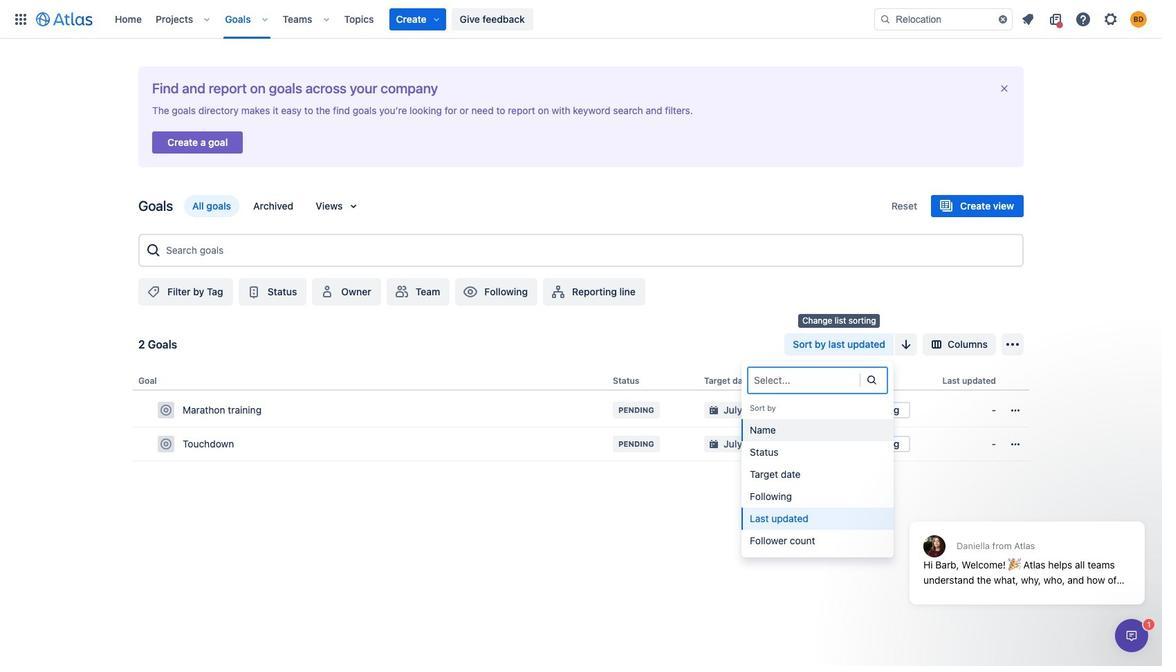 Task type: vqa. For each thing, say whether or not it's contained in the screenshot.
the topmost More icon
yes



Task type: locate. For each thing, give the bounding box(es) containing it.
search image
[[880, 13, 891, 25]]

settings image
[[1103, 11, 1119, 27]]

more icon image
[[1007, 402, 1024, 419], [1007, 436, 1024, 452]]

reverse sort order image
[[898, 336, 914, 353]]

open image
[[863, 371, 880, 388]]

Search field
[[874, 8, 1013, 30]]

1 vertical spatial more icon image
[[1007, 436, 1024, 452]]

more options image
[[1004, 336, 1021, 353]]

notifications image
[[1020, 11, 1036, 27]]

dialog
[[903, 488, 1152, 615], [1115, 619, 1148, 652]]

None search field
[[874, 8, 1013, 30]]

banner
[[0, 0, 1162, 39]]

None text field
[[754, 374, 757, 387]]

tooltip
[[798, 314, 880, 328]]

0 vertical spatial more icon image
[[1007, 402, 1024, 419]]

clear search session image
[[997, 13, 1009, 25]]

close banner image
[[999, 83, 1010, 94]]

account image
[[1130, 11, 1147, 27]]



Task type: describe. For each thing, give the bounding box(es) containing it.
help image
[[1075, 11, 1092, 27]]

following image
[[462, 284, 479, 300]]

label image
[[145, 284, 162, 300]]

status image
[[245, 284, 262, 300]]

1 more icon image from the top
[[1007, 402, 1024, 419]]

Search goals field
[[162, 238, 1017, 263]]

0 vertical spatial dialog
[[903, 488, 1152, 615]]

2 more icon image from the top
[[1007, 436, 1024, 452]]

top element
[[8, 0, 874, 38]]

1 vertical spatial dialog
[[1115, 619, 1148, 652]]

search goals image
[[145, 242, 162, 259]]

switch to... image
[[12, 11, 29, 27]]



